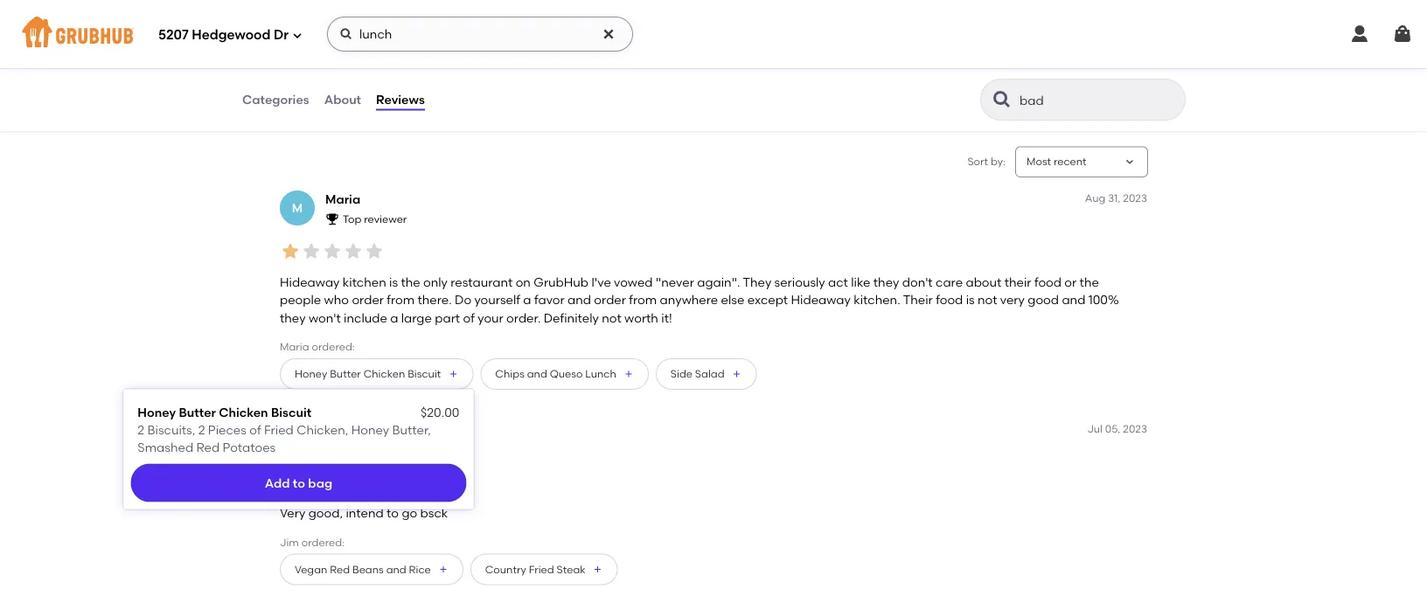 Task type: vqa. For each thing, say whether or not it's contained in the screenshot.
Turkey
no



Task type: locate. For each thing, give the bounding box(es) containing it.
butter down "maria ordered:"
[[330, 368, 361, 381]]

won't
[[309, 311, 341, 325]]

hideaway down act
[[791, 293, 851, 308]]

0 vertical spatial food
[[322, 69, 345, 81]]

fried up potatoes
[[264, 423, 294, 438]]

0 horizontal spatial svg image
[[292, 30, 303, 41]]

2 vertical spatial honey
[[351, 423, 389, 438]]

hedgewood
[[192, 27, 271, 43]]

a left "large"
[[390, 311, 398, 325]]

biscuit up j
[[271, 405, 312, 420]]

from up "large"
[[387, 293, 415, 308]]

honey inside button
[[295, 368, 327, 381]]

good food
[[290, 69, 345, 81]]

chips and queso lunch button
[[481, 359, 649, 390]]

0 vertical spatial honey
[[295, 368, 327, 381]]

of up potatoes
[[249, 423, 261, 438]]

maria for maria
[[325, 192, 361, 207]]

1 horizontal spatial not
[[978, 293, 998, 308]]

delivery
[[373, 86, 413, 99]]

plus icon image
[[448, 369, 459, 380], [624, 369, 634, 380], [732, 369, 742, 380], [438, 565, 449, 575], [593, 565, 603, 575]]

the right or
[[1080, 275, 1100, 290]]

1 horizontal spatial jim
[[325, 423, 348, 438]]

who
[[324, 293, 349, 308]]

honey
[[295, 368, 327, 381], [138, 405, 176, 420], [351, 423, 389, 438]]

tooltip containing honey butter chicken biscuit
[[124, 379, 474, 510]]

0 horizontal spatial jim
[[280, 536, 299, 549]]

1 vertical spatial of
[[249, 423, 261, 438]]

0 horizontal spatial the
[[401, 275, 420, 290]]

2023 for hideaway kitchen is the only restaurant on grubhub i've vowed "never again". they seriously act like they don't care about their food or the people who order from there. do yourself a favor and order from anywhere else except hideaway kitchen. their food is not very good and 100% they won't include a large part of your order. definitely not worth it!
[[1123, 192, 1148, 204]]

butter,
[[392, 423, 431, 438]]

2 left pieces
[[198, 423, 205, 438]]

yourself
[[475, 293, 520, 308]]

0 vertical spatial hideaway
[[280, 275, 340, 290]]

categories
[[242, 92, 309, 107]]

and down or
[[1062, 293, 1086, 308]]

0 horizontal spatial hideaway
[[280, 275, 340, 290]]

ordered: for good,
[[302, 536, 345, 549]]

plus icon image right steak in the left of the page
[[593, 565, 603, 575]]

0 horizontal spatial of
[[249, 423, 261, 438]]

food down care
[[936, 293, 963, 308]]

0 horizontal spatial 2
[[138, 423, 144, 438]]

plus icon image inside side salad button
[[732, 369, 742, 380]]

1 vertical spatial jim
[[280, 536, 299, 549]]

1 horizontal spatial honey
[[295, 368, 327, 381]]

plus icon image inside chips and queso lunch button
[[624, 369, 634, 380]]

country
[[485, 563, 526, 576]]

1 horizontal spatial biscuit
[[408, 368, 441, 381]]

butter up biscuits,
[[179, 405, 216, 420]]

0 horizontal spatial to
[[293, 476, 305, 491]]

96 on time delivery
[[373, 49, 414, 99]]

the left only
[[401, 275, 420, 290]]

1 horizontal spatial the
[[1080, 275, 1100, 290]]

0 vertical spatial ordered:
[[312, 341, 355, 353]]

0 horizontal spatial is
[[389, 275, 398, 290]]

of
[[463, 311, 475, 325], [249, 423, 261, 438]]

biscuit up $20.00
[[408, 368, 441, 381]]

a up order.
[[523, 293, 531, 308]]

0 vertical spatial of
[[463, 311, 475, 325]]

by:
[[991, 155, 1006, 168]]

plus icon image for honey butter chicken biscuit
[[448, 369, 459, 380]]

0 vertical spatial a
[[523, 293, 531, 308]]

0 vertical spatial fried
[[264, 423, 294, 438]]

0 vertical spatial red
[[196, 441, 220, 455]]

jim down very at the bottom left of page
[[280, 536, 299, 549]]

ordered:
[[312, 341, 355, 353], [302, 536, 345, 549]]

1 horizontal spatial order
[[456, 86, 483, 99]]

2 horizontal spatial food
[[1035, 275, 1062, 290]]

red down pieces
[[196, 441, 220, 455]]

star icon image
[[280, 241, 301, 262], [301, 241, 322, 262], [322, 241, 343, 262], [343, 241, 364, 262], [364, 241, 385, 262], [325, 443, 339, 457], [280, 472, 301, 493], [301, 472, 322, 493], [322, 472, 343, 493], [343, 472, 364, 493], [364, 472, 385, 493]]

1 vertical spatial to
[[387, 506, 399, 521]]

0 vertical spatial butter
[[330, 368, 361, 381]]

jim ordered:
[[280, 536, 345, 549]]

order up include
[[352, 293, 384, 308]]

0 vertical spatial chicken
[[364, 368, 405, 381]]

chicken
[[364, 368, 405, 381], [219, 405, 268, 420]]

2023 right 31,
[[1123, 192, 1148, 204]]

part
[[435, 311, 460, 325]]

good
[[1028, 293, 1059, 308]]

1 horizontal spatial is
[[966, 293, 975, 308]]

0 horizontal spatial maria
[[280, 341, 309, 353]]

ratings
[[312, 18, 353, 33]]

0 horizontal spatial red
[[196, 441, 220, 455]]

2 2 from the left
[[198, 423, 205, 438]]

svg image
[[1350, 24, 1371, 45], [1393, 24, 1414, 45], [292, 30, 303, 41]]

0 vertical spatial maria
[[325, 192, 361, 207]]

plus icon image right lunch
[[624, 369, 634, 380]]

chips
[[495, 368, 525, 381]]

order down i've
[[594, 293, 626, 308]]

0 vertical spatial they
[[874, 275, 900, 290]]

5207 hedgewood dr
[[158, 27, 289, 43]]

svg image
[[339, 27, 353, 41], [602, 27, 616, 41]]

search icon image
[[992, 89, 1013, 110]]

Sort by: field
[[1027, 154, 1087, 170]]

fried
[[264, 423, 294, 438], [529, 563, 554, 576]]

1 vertical spatial red
[[330, 563, 350, 576]]

1 vertical spatial ordered:
[[302, 536, 345, 549]]

0 horizontal spatial a
[[390, 311, 398, 325]]

and left rice
[[386, 563, 407, 576]]

maria down won't
[[280, 341, 309, 353]]

1 horizontal spatial fried
[[529, 563, 554, 576]]

2 horizontal spatial svg image
[[1393, 24, 1414, 45]]

to left the bag
[[293, 476, 305, 491]]

chicken inside button
[[364, 368, 405, 381]]

fried inside 2 biscuits, 2 pieces of fried chicken, honey butter, smashed red potatoes
[[264, 423, 294, 438]]

beans
[[353, 563, 384, 576]]

to inside button
[[293, 476, 305, 491]]

red left beans
[[330, 563, 350, 576]]

0 horizontal spatial honey
[[138, 405, 176, 420]]

do
[[455, 293, 472, 308]]

1 vertical spatial not
[[602, 311, 622, 325]]

1 svg image from the left
[[339, 27, 353, 41]]

2 horizontal spatial honey
[[351, 423, 389, 438]]

0 horizontal spatial svg image
[[339, 27, 353, 41]]

maria
[[325, 192, 361, 207], [280, 341, 309, 353]]

plus icon image inside honey butter chicken biscuit button
[[448, 369, 459, 380]]

biscuit
[[408, 368, 441, 381], [271, 405, 312, 420]]

anywhere
[[660, 293, 718, 308]]

not down about
[[978, 293, 998, 308]]

from up worth
[[629, 293, 657, 308]]

1 vertical spatial food
[[1035, 275, 1062, 290]]

1 vertical spatial fried
[[529, 563, 554, 576]]

and up definitely
[[568, 293, 591, 308]]

fried left steak in the left of the page
[[529, 563, 554, 576]]

reviewer
[[364, 213, 407, 226]]

plus icon image right rice
[[438, 565, 449, 575]]

ordered: for kitchen
[[312, 341, 355, 353]]

food up the about
[[322, 69, 345, 81]]

1 horizontal spatial of
[[463, 311, 475, 325]]

jul 05, 2023
[[1088, 423, 1148, 435]]

0 vertical spatial honey butter chicken biscuit
[[295, 368, 441, 381]]

0 vertical spatial jim
[[325, 423, 348, 438]]

vowed
[[614, 275, 653, 290]]

1 horizontal spatial svg image
[[602, 27, 616, 41]]

2 up smashed
[[138, 423, 144, 438]]

1 vertical spatial hideaway
[[791, 293, 851, 308]]

about
[[966, 275, 1002, 290]]

1 horizontal spatial red
[[330, 563, 350, 576]]

of down do
[[463, 311, 475, 325]]

0 horizontal spatial chicken
[[219, 405, 268, 420]]

1 vertical spatial a
[[390, 311, 398, 325]]

0 vertical spatial to
[[293, 476, 305, 491]]

is down about
[[966, 293, 975, 308]]

seriously
[[775, 275, 826, 290]]

0 vertical spatial biscuit
[[408, 368, 441, 381]]

definitely
[[544, 311, 599, 325]]

plus icon image up $20.00
[[448, 369, 459, 380]]

plus icon image right salad
[[732, 369, 742, 380]]

0 horizontal spatial order
[[352, 293, 384, 308]]

honey butter chicken biscuit
[[295, 368, 441, 381], [138, 405, 312, 420]]

honey up biscuits,
[[138, 405, 176, 420]]

1 2023 from the top
[[1123, 192, 1148, 204]]

chicken,
[[297, 423, 348, 438]]

honey butter chicken biscuit button
[[280, 359, 474, 390]]

honey inside 2 biscuits, 2 pieces of fried chicken, honey butter, smashed red potatoes
[[351, 423, 389, 438]]

they up kitchen.
[[874, 275, 900, 290]]

order down correct
[[456, 86, 483, 99]]

biscuits,
[[147, 423, 195, 438]]

1 vertical spatial chicken
[[219, 405, 268, 420]]

hideaway up people in the left of the page
[[280, 275, 340, 290]]

1 horizontal spatial 2
[[198, 423, 205, 438]]

on
[[516, 275, 531, 290]]

0 horizontal spatial biscuit
[[271, 405, 312, 420]]

2 horizontal spatial order
[[594, 293, 626, 308]]

honey butter chicken biscuit up pieces
[[138, 405, 312, 420]]

213
[[290, 18, 309, 33]]

again".
[[697, 275, 740, 290]]

to left go
[[387, 506, 399, 521]]

honey down "maria ordered:"
[[295, 368, 327, 381]]

salad
[[695, 368, 725, 381]]

0 vertical spatial 2023
[[1123, 192, 1148, 204]]

country fried steak
[[485, 563, 586, 576]]

top reviewer
[[343, 213, 407, 226]]

add to bag button
[[131, 464, 467, 503]]

add to bag
[[265, 476, 332, 491]]

they down people in the left of the page
[[280, 311, 306, 325]]

side
[[671, 368, 693, 381]]

Search Hideaway Kitchen & Bar search field
[[1018, 92, 1152, 108]]

maria up 'top'
[[325, 192, 361, 207]]

0 horizontal spatial butter
[[179, 405, 216, 420]]

plus icon image for country fried steak
[[593, 565, 603, 575]]

chips and queso lunch
[[495, 368, 617, 381]]

trophy icon image
[[325, 212, 339, 226]]

1 horizontal spatial a
[[523, 293, 531, 308]]

ordered: down won't
[[312, 341, 355, 353]]

jim right j
[[325, 423, 348, 438]]

sort by:
[[968, 155, 1006, 168]]

tooltip
[[124, 379, 474, 510]]

1 vertical spatial they
[[280, 311, 306, 325]]

chicken down include
[[364, 368, 405, 381]]

2 the from the left
[[1080, 275, 1100, 290]]

pieces
[[208, 423, 247, 438]]

categories button
[[241, 68, 310, 131]]

chicken up pieces
[[219, 405, 268, 420]]

food up good
[[1035, 275, 1062, 290]]

1 vertical spatial 2023
[[1123, 423, 1148, 435]]

2023 right the 05,
[[1123, 423, 1148, 435]]

bag
[[308, 476, 332, 491]]

aug 31, 2023
[[1085, 192, 1148, 204]]

ordered: down good,
[[302, 536, 345, 549]]

and
[[568, 293, 591, 308], [1062, 293, 1086, 308], [527, 368, 547, 381], [386, 563, 407, 576]]

fried inside button
[[529, 563, 554, 576]]

2 2023 from the top
[[1123, 423, 1148, 435]]

vegan red beans and rice
[[295, 563, 431, 576]]

1 horizontal spatial chicken
[[364, 368, 405, 381]]

reviews button
[[375, 68, 426, 131]]

1 horizontal spatial svg image
[[1350, 24, 1371, 45]]

side salad button
[[656, 359, 757, 390]]

from
[[387, 293, 415, 308], [629, 293, 657, 308]]

5207
[[158, 27, 189, 43]]

red
[[196, 441, 220, 455], [330, 563, 350, 576]]

is right kitchen
[[389, 275, 398, 290]]

1 vertical spatial maria
[[280, 341, 309, 353]]

213 ratings
[[290, 18, 353, 33]]

lunch
[[585, 368, 617, 381]]

1 horizontal spatial maria
[[325, 192, 361, 207]]

88
[[456, 49, 471, 64]]

1 horizontal spatial hideaway
[[791, 293, 851, 308]]

honey butter chicken biscuit down include
[[295, 368, 441, 381]]

caret down icon image
[[1123, 155, 1137, 169]]

jim for jim ordered:
[[280, 536, 299, 549]]

0 vertical spatial not
[[978, 293, 998, 308]]

jim
[[325, 423, 348, 438], [280, 536, 299, 549]]

1 horizontal spatial food
[[936, 293, 963, 308]]

plus icon image inside country fried steak button
[[593, 565, 603, 575]]

honey left butter,
[[351, 423, 389, 438]]

0 horizontal spatial from
[[387, 293, 415, 308]]

food
[[322, 69, 345, 81], [1035, 275, 1062, 290], [936, 293, 963, 308]]

don't
[[903, 275, 933, 290]]

1 vertical spatial is
[[966, 293, 975, 308]]

not left worth
[[602, 311, 622, 325]]

1 from from the left
[[387, 293, 415, 308]]

there.
[[418, 293, 452, 308]]

0 horizontal spatial fried
[[264, 423, 294, 438]]

1 horizontal spatial from
[[629, 293, 657, 308]]

1 horizontal spatial butter
[[330, 368, 361, 381]]

to
[[293, 476, 305, 491], [387, 506, 399, 521]]

2 vertical spatial food
[[936, 293, 963, 308]]

care
[[936, 275, 963, 290]]

1 horizontal spatial to
[[387, 506, 399, 521]]

plus icon image inside vegan red beans and rice button
[[438, 565, 449, 575]]

0 horizontal spatial not
[[602, 311, 622, 325]]



Task type: describe. For each thing, give the bounding box(es) containing it.
act
[[828, 275, 848, 290]]

time
[[391, 69, 414, 81]]

kitchen
[[343, 275, 386, 290]]

intend
[[346, 506, 384, 521]]

2 biscuits, 2 pieces of fried chicken, honey butter, smashed red potatoes
[[138, 423, 431, 455]]

very
[[1001, 293, 1025, 308]]

order inside 88 correct order
[[456, 86, 483, 99]]

recent
[[1054, 155, 1087, 168]]

top
[[343, 213, 362, 226]]

potatoes
[[223, 441, 276, 455]]

very
[[280, 506, 306, 521]]

most
[[1027, 155, 1052, 168]]

0 vertical spatial is
[[389, 275, 398, 290]]

chicken inside tooltip
[[219, 405, 268, 420]]

jim for jim
[[325, 423, 348, 438]]

include
[[344, 311, 387, 325]]

0 horizontal spatial they
[[280, 311, 306, 325]]

queso
[[550, 368, 583, 381]]

large
[[401, 311, 432, 325]]

1 vertical spatial honey butter chicken biscuit
[[138, 405, 312, 420]]

0 horizontal spatial food
[[322, 69, 345, 81]]

2023 for very good, intend to go bsck
[[1123, 423, 1148, 435]]

country fried steak button
[[470, 554, 618, 586]]

plus icon image for side salad
[[732, 369, 742, 380]]

biscuit inside honey butter chicken biscuit button
[[408, 368, 441, 381]]

only
[[423, 275, 448, 290]]

favor
[[534, 293, 565, 308]]

steak
[[557, 563, 586, 576]]

very good, intend to go bsck
[[280, 506, 448, 521]]

their
[[1005, 275, 1032, 290]]

your
[[478, 311, 504, 325]]

31,
[[1109, 192, 1121, 204]]

rice
[[409, 563, 431, 576]]

they
[[743, 275, 772, 290]]

order.
[[507, 311, 541, 325]]

vegan red beans and rice button
[[280, 554, 463, 586]]

side salad
[[671, 368, 725, 381]]

1 vertical spatial biscuit
[[271, 405, 312, 420]]

maria ordered:
[[280, 341, 355, 353]]

100%
[[1089, 293, 1120, 308]]

plus icon image for vegan red beans and rice
[[438, 565, 449, 575]]

go
[[402, 506, 417, 521]]

good
[[290, 69, 319, 81]]

reviews
[[376, 92, 425, 107]]

restaurant
[[451, 275, 513, 290]]

about
[[324, 92, 361, 107]]

about button
[[323, 68, 362, 131]]

bsck
[[420, 506, 448, 521]]

sort
[[968, 155, 989, 168]]

jul
[[1088, 423, 1103, 435]]

88 correct order
[[456, 49, 495, 99]]

Search for food, convenience, alcohol... search field
[[327, 17, 633, 52]]

plus icon image for chips and queso lunch
[[624, 369, 634, 380]]

except
[[748, 293, 788, 308]]

on
[[373, 69, 389, 81]]

vegan
[[295, 563, 328, 576]]

people
[[280, 293, 321, 308]]

m
[[292, 201, 303, 216]]

2 svg image from the left
[[602, 27, 616, 41]]

j
[[294, 432, 301, 447]]

and right chips on the left bottom of the page
[[527, 368, 547, 381]]

hideaway kitchen is the only restaurant on grubhub i've vowed "never again". they seriously act like they don't care about their food or the people who order from there. do yourself a favor and order from anywhere else except hideaway kitchen. their food is not very good and 100% they won't include a large part of your order. definitely not worth it!
[[280, 275, 1120, 325]]

their
[[903, 293, 933, 308]]

aug
[[1085, 192, 1106, 204]]

1 vertical spatial butter
[[179, 405, 216, 420]]

of inside 2 biscuits, 2 pieces of fried chicken, honey butter, smashed red potatoes
[[249, 423, 261, 438]]

correct
[[456, 69, 495, 81]]

grubhub
[[534, 275, 589, 290]]

butter inside button
[[330, 368, 361, 381]]

1 the from the left
[[401, 275, 420, 290]]

else
[[721, 293, 745, 308]]

"never
[[656, 275, 694, 290]]

maria for maria ordered:
[[280, 341, 309, 353]]

96
[[373, 49, 388, 64]]

of inside the hideaway kitchen is the only restaurant on grubhub i've vowed "never again". they seriously act like they don't care about their food or the people who order from there. do yourself a favor and order from anywhere else except hideaway kitchen. their food is not very good and 100% they won't include a large part of your order. definitely not worth it!
[[463, 311, 475, 325]]

honey butter chicken biscuit inside button
[[295, 368, 441, 381]]

i've
[[592, 275, 611, 290]]

$20.00
[[421, 405, 460, 420]]

1 vertical spatial honey
[[138, 405, 176, 420]]

most recent
[[1027, 155, 1087, 168]]

2 from from the left
[[629, 293, 657, 308]]

dr
[[274, 27, 289, 43]]

1 horizontal spatial they
[[874, 275, 900, 290]]

add
[[265, 476, 290, 491]]

red inside 2 biscuits, 2 pieces of fried chicken, honey butter, smashed red potatoes
[[196, 441, 220, 455]]

kitchen.
[[854, 293, 901, 308]]

like
[[851, 275, 871, 290]]

good,
[[309, 506, 343, 521]]

1 2 from the left
[[138, 423, 144, 438]]

it!
[[662, 311, 672, 325]]

smashed
[[138, 441, 193, 455]]

main navigation navigation
[[0, 0, 1428, 68]]

red inside button
[[330, 563, 350, 576]]



